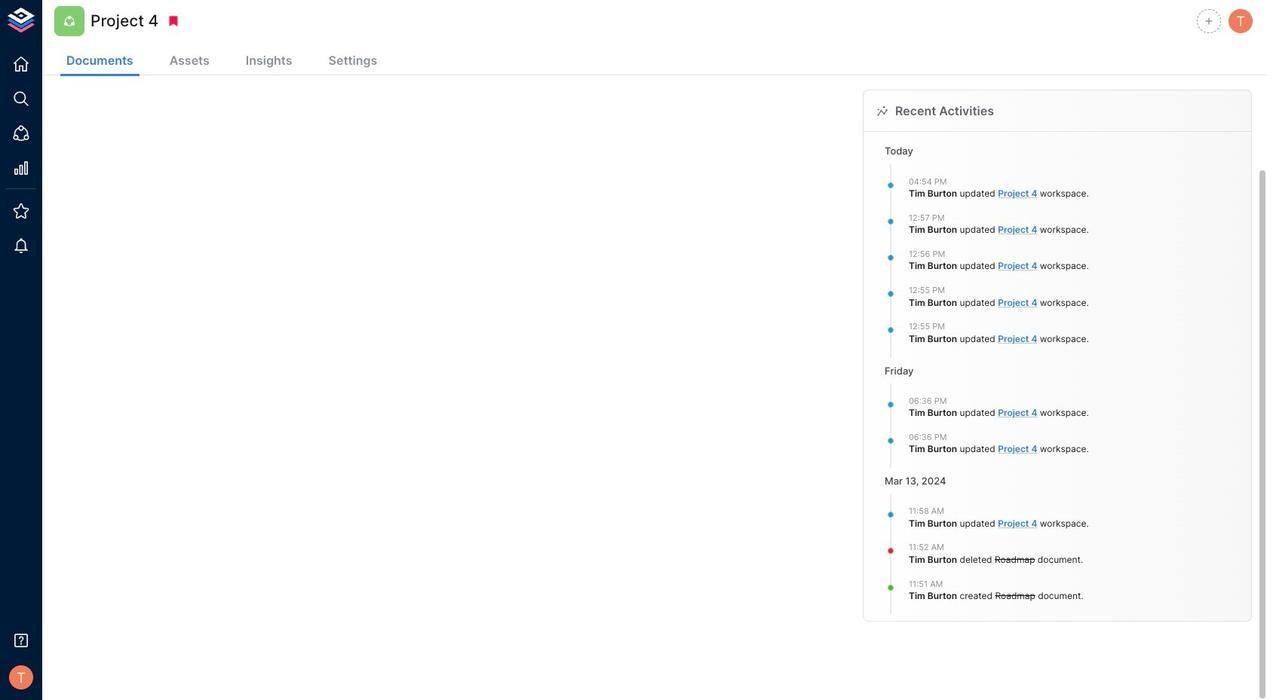 Task type: vqa. For each thing, say whether or not it's contained in the screenshot.
A chart. Image
no



Task type: describe. For each thing, give the bounding box(es) containing it.
remove bookmark image
[[167, 14, 181, 28]]



